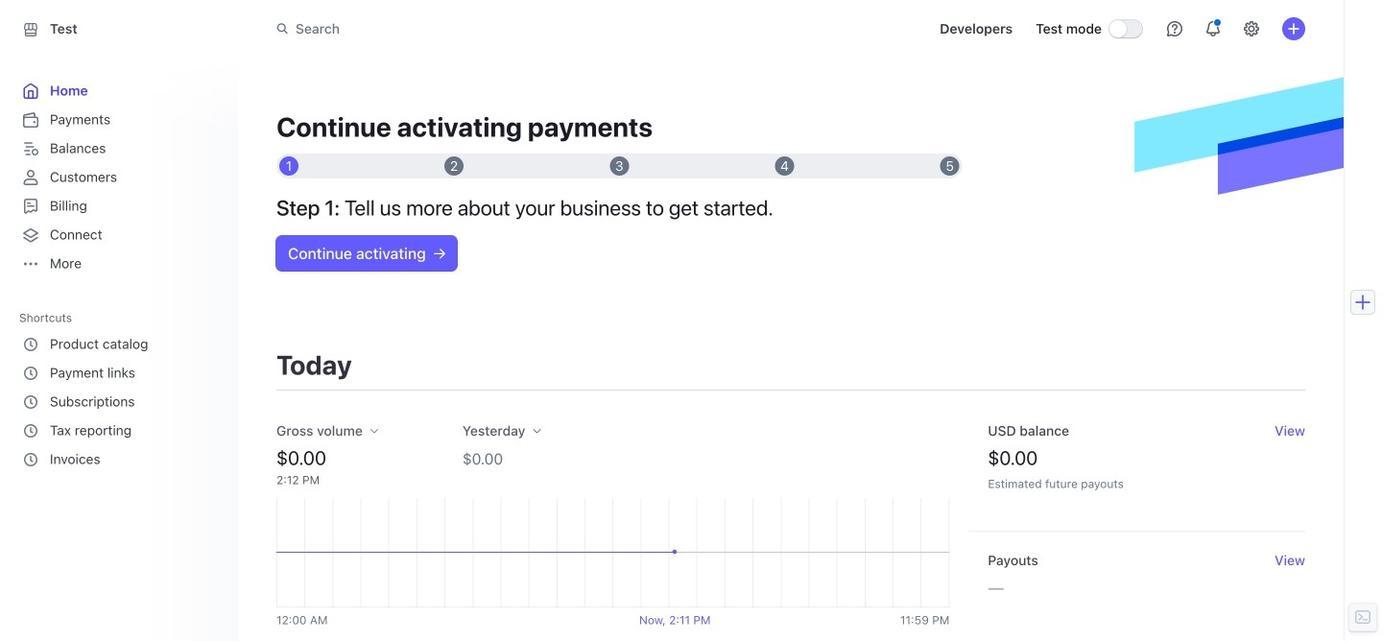 Task type: describe. For each thing, give the bounding box(es) containing it.
help image
[[1167, 21, 1183, 36]]

Search text field
[[265, 11, 806, 46]]

2 shortcuts element from the top
[[19, 330, 219, 474]]

notifications image
[[1206, 21, 1221, 36]]

Test mode checkbox
[[1110, 20, 1142, 38]]



Task type: locate. For each thing, give the bounding box(es) containing it.
settings image
[[1244, 21, 1259, 36]]

shortcuts element
[[19, 304, 223, 474], [19, 330, 219, 474]]

1 shortcuts element from the top
[[19, 304, 223, 474]]

svg image
[[434, 248, 445, 260]]

core navigation links element
[[19, 77, 219, 278]]

figure
[[276, 498, 950, 608], [276, 498, 950, 608]]

None search field
[[265, 11, 806, 46]]

manage shortcuts image
[[204, 312, 215, 324]]



Task type: vqa. For each thing, say whether or not it's contained in the screenshot.
svg image
yes



